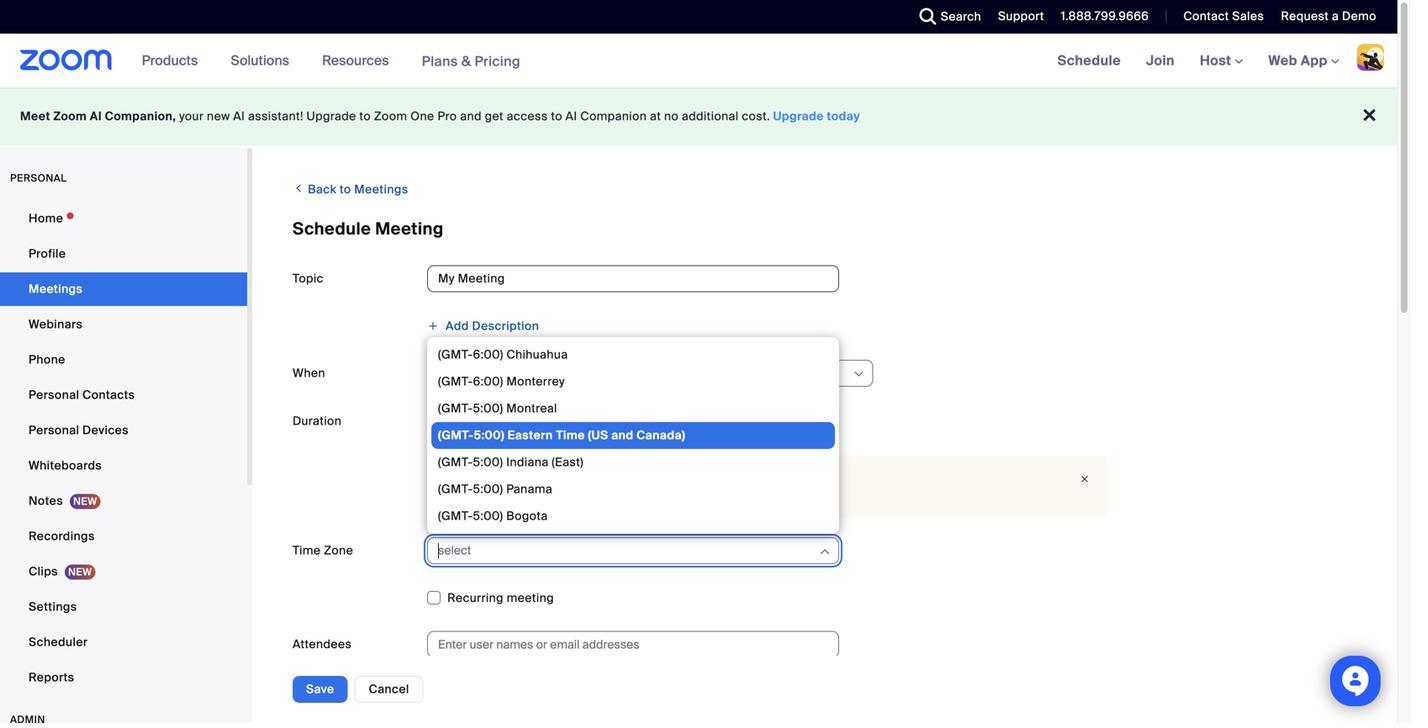 Task type: locate. For each thing, give the bounding box(es) containing it.
search
[[941, 9, 982, 24]]

personal menu menu
[[0, 202, 247, 696]]

profile picture image
[[1358, 44, 1385, 71]]

schedule link
[[1045, 34, 1134, 87]]

(gmt- down (gmt-6:00) monterrey
[[438, 401, 473, 416]]

search button
[[907, 0, 986, 34]]

request a demo
[[1281, 8, 1377, 24]]

5:00) up (gmt-5:00) bogota
[[473, 482, 503, 497]]

4 (gmt- from the top
[[438, 428, 474, 443]]

support link
[[986, 0, 1049, 34], [999, 8, 1045, 24]]

6:00) up (gmt-5:00) montreal
[[473, 374, 504, 389]]

and left get
[[460, 109, 482, 124]]

description
[[472, 318, 539, 334]]

2 (gmt- from the top
[[438, 374, 473, 389]]

0 vertical spatial and
[[460, 109, 482, 124]]

save
[[306, 682, 334, 697]]

duration
[[293, 413, 342, 429]]

host button
[[1200, 52, 1244, 69]]

0 vertical spatial 6:00)
[[473, 347, 504, 363]]

zoom logo image
[[20, 50, 112, 71]]

recurring
[[448, 590, 504, 606]]

(gmt- up need
[[438, 455, 473, 470]]

cost.
[[742, 109, 770, 124]]

6 (gmt- from the top
[[438, 482, 473, 497]]

only
[[566, 470, 589, 486]]

schedule inside meetings navigation
[[1058, 52, 1121, 69]]

1 horizontal spatial schedule
[[1058, 52, 1121, 69]]

1 horizontal spatial upgrade
[[550, 487, 600, 503]]

0 horizontal spatial zoom
[[53, 109, 87, 124]]

5:00) down more
[[473, 508, 503, 524]]

add description
[[446, 318, 539, 334]]

1 horizontal spatial meetings
[[354, 182, 408, 197]]

additional
[[682, 109, 739, 124]]

upgrade down only
[[550, 487, 600, 503]]

zoom right meet at the left top
[[53, 109, 87, 124]]

need
[[441, 487, 472, 503]]

recurring meeting
[[448, 590, 554, 606]]

1 horizontal spatial time
[[556, 428, 585, 443]]

to right back
[[340, 182, 351, 197]]

0 vertical spatial personal
[[29, 387, 79, 403]]

zoom left one
[[374, 109, 407, 124]]

1.888.799.9666 button up schedule link
[[1061, 8, 1149, 24]]

personal contacts
[[29, 387, 135, 403]]

(gmt-6:00) chihuahua
[[438, 347, 568, 363]]

home
[[29, 211, 63, 226]]

schedule down back
[[293, 218, 371, 240]]

personal contacts link
[[0, 379, 247, 412]]

1 horizontal spatial and
[[611, 428, 634, 443]]

personal for personal devices
[[29, 423, 79, 438]]

2 horizontal spatial to
[[551, 109, 563, 124]]

personal down phone
[[29, 387, 79, 403]]

0 horizontal spatial schedule
[[293, 218, 371, 240]]

clips
[[29, 564, 58, 580]]

today
[[827, 109, 861, 124]]

2 ai from the left
[[233, 109, 245, 124]]

5:00) down (gmt-6:00) monterrey
[[473, 401, 503, 416]]

ai
[[90, 109, 102, 124], [233, 109, 245, 124], [566, 109, 577, 124]]

profile
[[29, 246, 66, 262]]

whiteboards
[[29, 458, 102, 474]]

meetings navigation
[[1045, 34, 1398, 89]]

7 (gmt- from the top
[[438, 508, 473, 524]]

personal up "whiteboards"
[[29, 423, 79, 438]]

settings
[[29, 599, 77, 615]]

0 horizontal spatial time
[[293, 543, 321, 559]]

your
[[179, 109, 204, 124]]

personal
[[29, 387, 79, 403], [29, 423, 79, 438]]

(gmt- for (gmt-6:00) monterrey
[[438, 374, 473, 389]]

banner
[[0, 34, 1398, 89]]

6:00)
[[473, 347, 504, 363], [473, 374, 504, 389]]

support
[[593, 470, 637, 486]]

0 vertical spatial time
[[556, 428, 585, 443]]

1 personal from the top
[[29, 387, 79, 403]]

contact sales link
[[1171, 0, 1269, 34], [1184, 8, 1265, 24]]

(us
[[588, 428, 608, 443]]

2 personal from the top
[[29, 423, 79, 438]]

join link
[[1134, 34, 1188, 87]]

(gmt- left more
[[438, 482, 473, 497]]

clips link
[[0, 555, 247, 589]]

1 horizontal spatial ai
[[233, 109, 245, 124]]

recordings link
[[0, 520, 247, 553]]

reports
[[29, 670, 74, 686]]

1 zoom from the left
[[53, 109, 87, 124]]

schedule down 1.888.799.9666 on the right top of page
[[1058, 52, 1121, 69]]

chihuahua
[[507, 347, 568, 363]]

0 horizontal spatial ai
[[90, 109, 102, 124]]

bogota
[[506, 508, 548, 524]]

2 horizontal spatial ai
[[566, 109, 577, 124]]

0 horizontal spatial and
[[460, 109, 482, 124]]

contact
[[1184, 8, 1230, 24]]

meeting.
[[731, 470, 782, 486]]

(gmt- up (gmt-5:00) montreal
[[438, 374, 473, 389]]

5:00) for indiana
[[473, 455, 503, 470]]

personal
[[10, 172, 67, 185]]

1.888.799.9666 button
[[1049, 0, 1154, 34], [1061, 8, 1149, 24]]

schedule
[[1058, 52, 1121, 69], [293, 218, 371, 240]]

app
[[1301, 52, 1328, 69]]

(gmt- for (gmt-5:00) eastern time (us and canada)
[[438, 428, 474, 443]]

5:00) for montreal
[[473, 401, 503, 416]]

request a demo link
[[1269, 0, 1398, 34], [1281, 8, 1377, 24]]

(gmt- up your
[[438, 428, 474, 443]]

(gmt-
[[438, 347, 473, 363], [438, 374, 473, 389], [438, 401, 473, 416], [438, 428, 474, 443], [438, 455, 473, 470], [438, 482, 473, 497], [438, 508, 473, 524]]

to right access
[[551, 109, 563, 124]]

close image
[[1075, 471, 1095, 488]]

upgrade right cost.
[[773, 109, 824, 124]]

0 vertical spatial meetings
[[354, 182, 408, 197]]

phone
[[29, 352, 65, 368]]

ai left companion,
[[90, 109, 102, 124]]

1 vertical spatial personal
[[29, 423, 79, 438]]

(gmt- down need
[[438, 508, 473, 524]]

Topic text field
[[427, 265, 839, 292]]

montreal
[[506, 401, 557, 416]]

host
[[1200, 52, 1235, 69]]

1 6:00) from the top
[[473, 347, 504, 363]]

left image
[[293, 180, 305, 197]]

1 vertical spatial 6:00)
[[473, 374, 504, 389]]

ai left companion
[[566, 109, 577, 124]]

3 (gmt- from the top
[[438, 401, 473, 416]]

meetings up webinars
[[29, 281, 83, 297]]

solutions
[[231, 52, 289, 69]]

meetings up schedule meeting
[[354, 182, 408, 197]]

meetings inside 'link'
[[29, 281, 83, 297]]

0 vertical spatial schedule
[[1058, 52, 1121, 69]]

(gmt- down add
[[438, 347, 473, 363]]

(gmt- for (gmt-5:00) indiana (east)
[[438, 455, 473, 470]]

meet
[[20, 109, 50, 124]]

time up (east)
[[556, 428, 585, 443]]

2 zoom from the left
[[374, 109, 407, 124]]

time left zone
[[293, 543, 321, 559]]

meetings
[[354, 182, 408, 197], [29, 281, 83, 297]]

schedule for schedule meeting
[[293, 218, 371, 240]]

upgrade
[[307, 109, 356, 124], [773, 109, 824, 124], [550, 487, 600, 503]]

1 vertical spatial schedule
[[293, 218, 371, 240]]

1 (gmt- from the top
[[438, 347, 473, 363]]

time
[[556, 428, 585, 443], [293, 543, 321, 559]]

ai right new
[[233, 109, 245, 124]]

2 6:00) from the top
[[473, 374, 504, 389]]

min
[[712, 413, 733, 428]]

zoom
[[53, 109, 87, 124], [374, 109, 407, 124]]

and inside meet zoom ai companion, footer
[[460, 109, 482, 124]]

5:00) up (gmt-5:00) panama
[[473, 455, 503, 470]]

6:00) down add description
[[473, 347, 504, 363]]

5:00) for bogota
[[473, 508, 503, 524]]

1 vertical spatial and
[[611, 428, 634, 443]]

save button
[[293, 676, 348, 703]]

time zone
[[293, 543, 353, 559]]

personal devices
[[29, 423, 129, 438]]

pricing
[[475, 52, 521, 70]]

settings link
[[0, 590, 247, 624]]

phone link
[[0, 343, 247, 377]]

1 horizontal spatial zoom
[[374, 109, 407, 124]]

and right (us
[[611, 428, 634, 443]]

1 vertical spatial meetings
[[29, 281, 83, 297]]

at
[[650, 109, 661, 124]]

back to meetings link
[[293, 175, 408, 203]]

6:00) for monterrey
[[473, 374, 504, 389]]

upgrade down product information navigation
[[307, 109, 356, 124]]

5:00) down (gmt-5:00) montreal
[[474, 428, 505, 443]]

5:00) for eastern
[[474, 428, 505, 443]]

0 horizontal spatial to
[[340, 182, 351, 197]]

5 (gmt- from the top
[[438, 455, 473, 470]]

(east)
[[552, 455, 584, 470]]

0 horizontal spatial meetings
[[29, 281, 83, 297]]

to down resources dropdown button
[[360, 109, 371, 124]]

and
[[460, 109, 482, 124], [611, 428, 634, 443]]



Task type: vqa. For each thing, say whether or not it's contained in the screenshot.
the "Search" on the right
yes



Task type: describe. For each thing, give the bounding box(es) containing it.
back to meetings
[[305, 182, 408, 197]]

get
[[485, 109, 504, 124]]

banner containing products
[[0, 34, 1398, 89]]

support
[[999, 8, 1045, 24]]

eastern
[[508, 428, 553, 443]]

(gmt-5:00) panama
[[438, 482, 553, 497]]

request
[[1281, 8, 1329, 24]]

now
[[603, 487, 628, 503]]

canada)
[[637, 428, 686, 443]]

products
[[142, 52, 198, 69]]

product information navigation
[[129, 34, 533, 89]]

upgrade inside "your current plan can only support 40 minutes per meeting. need more time? upgrade now"
[[550, 487, 600, 503]]

web app
[[1269, 52, 1328, 69]]

(gmt- for (gmt-6:00) chihuahua
[[438, 347, 473, 363]]

monterrey
[[507, 374, 565, 389]]

demo
[[1343, 8, 1377, 24]]

(gmt- for (gmt-5:00) bogota
[[438, 508, 473, 524]]

1.888.799.9666 button up join on the right top
[[1049, 0, 1154, 34]]

personal devices link
[[0, 414, 247, 448]]

cancel button
[[355, 676, 424, 703]]

40
[[640, 470, 656, 486]]

add image
[[427, 320, 439, 332]]

(gmt-5:00) bogota
[[438, 508, 548, 524]]

products button
[[142, 34, 206, 87]]

per
[[709, 470, 728, 486]]

notes
[[29, 493, 63, 509]]

companion,
[[105, 109, 176, 124]]

1 ai from the left
[[90, 109, 102, 124]]

devices
[[82, 423, 129, 438]]

upgrade now link
[[547, 487, 628, 503]]

meeting
[[375, 218, 444, 240]]

6:00) for chihuahua
[[473, 347, 504, 363]]

1 horizontal spatial to
[[360, 109, 371, 124]]

Persistent Chat, enter email address,Enter user names or email addresses text field
[[438, 632, 813, 657]]

contacts
[[82, 387, 135, 403]]

plans
[[422, 52, 458, 70]]

upgrade today link
[[773, 109, 861, 124]]

one
[[411, 109, 435, 124]]

1.888.799.9666
[[1061, 8, 1149, 24]]

join
[[1147, 52, 1175, 69]]

2 horizontal spatial upgrade
[[773, 109, 824, 124]]

reports link
[[0, 661, 247, 695]]

plan
[[514, 470, 539, 486]]

notes link
[[0, 485, 247, 518]]

add
[[446, 318, 469, 334]]

(gmt- for (gmt-5:00) montreal
[[438, 401, 473, 416]]

schedule for schedule
[[1058, 52, 1121, 69]]

a
[[1333, 8, 1339, 24]]

can
[[542, 470, 563, 486]]

assistant!
[[248, 109, 303, 124]]

(gmt-5:00) montreal
[[438, 401, 557, 416]]

5:00) for panama
[[473, 482, 503, 497]]

hr
[[560, 413, 572, 428]]

profile link
[[0, 237, 247, 271]]

webinars
[[29, 317, 83, 332]]

webinars link
[[0, 308, 247, 342]]

resources
[[322, 52, 389, 69]]

new
[[207, 109, 230, 124]]

web
[[1269, 52, 1298, 69]]

back
[[308, 182, 337, 197]]

(gmt-6:00) monterrey
[[438, 374, 565, 389]]

attendees
[[293, 637, 352, 652]]

(gmt- for (gmt-5:00) panama
[[438, 482, 473, 497]]

scheduler
[[29, 635, 88, 650]]

0 horizontal spatial upgrade
[[307, 109, 356, 124]]

select time zone text field
[[438, 538, 818, 564]]

1 vertical spatial time
[[293, 543, 321, 559]]

meet zoom ai companion, footer
[[0, 87, 1398, 146]]

sales
[[1233, 8, 1265, 24]]

current
[[469, 470, 511, 486]]

your
[[441, 470, 466, 486]]

cancel
[[369, 682, 409, 697]]

panama
[[506, 482, 553, 497]]

contact sales
[[1184, 8, 1265, 24]]

personal for personal contacts
[[29, 387, 79, 403]]

more
[[475, 487, 505, 503]]

scheduler link
[[0, 626, 247, 659]]

(gmt-5:00) eastern time (us and canada)
[[438, 428, 686, 443]]

when
[[293, 365, 325, 381]]

hide options image
[[818, 545, 832, 559]]

&
[[462, 52, 471, 70]]

topic
[[293, 271, 324, 286]]

solutions button
[[231, 34, 297, 87]]

access
[[507, 109, 548, 124]]

3 ai from the left
[[566, 109, 577, 124]]

schedule meeting
[[293, 218, 444, 240]]

pro
[[438, 109, 457, 124]]

whiteboards link
[[0, 449, 247, 483]]

minutes
[[659, 470, 705, 486]]

zone
[[324, 543, 353, 559]]

plans & pricing
[[422, 52, 521, 70]]

home link
[[0, 202, 247, 236]]

show options image
[[853, 368, 866, 381]]

resources button
[[322, 34, 397, 87]]



